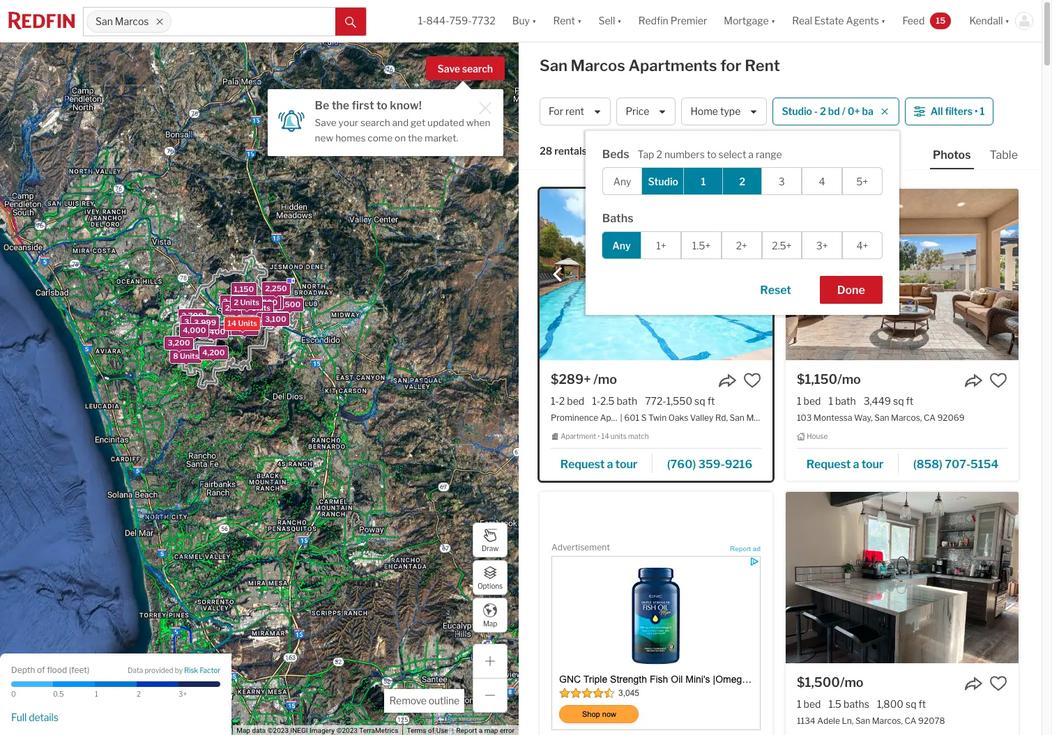 Task type: locate. For each thing, give the bounding box(es) containing it.
1 horizontal spatial 92078
[[918, 716, 945, 727]]

1 vertical spatial •
[[598, 432, 600, 441]]

details
[[29, 712, 59, 724]]

save down '1-844-759-7732' link
[[438, 63, 460, 75]]

high)
[[688, 145, 711, 157]]

2 ▾ from the left
[[577, 15, 582, 27]]

0 vertical spatial save
[[438, 63, 460, 75]]

search inside button
[[462, 63, 493, 75]]

price right the : at the right
[[629, 145, 653, 157]]

1 ▾ from the left
[[532, 15, 537, 27]]

8 up 14 units
[[245, 303, 250, 313]]

/mo for $289+ /mo
[[594, 372, 617, 387]]

0 horizontal spatial search
[[360, 117, 390, 128]]

1 bed up "1134"
[[797, 698, 821, 710]]

studio
[[782, 106, 812, 117], [648, 175, 678, 187]]

request a tour button
[[551, 453, 653, 474], [797, 453, 899, 474]]

5+ checkbox
[[842, 167, 883, 195]]

ca for $1,150 /mo
[[924, 413, 936, 423]]

0 vertical spatial 14
[[228, 318, 236, 328]]

marcos for san marcos
[[115, 16, 149, 27]]

▾ right buy
[[532, 15, 537, 27]]

all
[[931, 106, 943, 117]]

0 horizontal spatial ft
[[707, 395, 715, 407]]

2,650
[[260, 315, 283, 325]]

1 horizontal spatial •
[[975, 106, 978, 117]]

1 horizontal spatial the
[[408, 132, 423, 143]]

0 horizontal spatial marcos
[[115, 16, 149, 27]]

1,800
[[877, 698, 904, 710]]

2 horizontal spatial ca
[[924, 413, 936, 423]]

2 1 bed from the top
[[797, 698, 821, 710]]

/mo up '1 bath'
[[838, 372, 861, 387]]

any for 1+
[[612, 240, 631, 251]]

ft right 1,800
[[919, 698, 926, 710]]

1- for 844-
[[418, 15, 426, 27]]

2 ©2023 from the left
[[336, 727, 358, 735]]

1 horizontal spatial search
[[462, 63, 493, 75]]

1,500 up 3,100
[[279, 300, 301, 310]]

1- left 759- at the left
[[418, 15, 426, 27]]

ca left 103 on the bottom right
[[779, 413, 791, 423]]

0 horizontal spatial 3+
[[179, 690, 187, 699]]

▾ for rent ▾
[[577, 15, 582, 27]]

any inside checkbox
[[613, 175, 631, 187]]

1 vertical spatial 1 bed
[[797, 698, 821, 710]]

8
[[245, 303, 250, 313], [173, 351, 178, 361]]

report for report a map error
[[456, 727, 477, 735]]

0 vertical spatial any
[[613, 175, 631, 187]]

ft up "| 601 s twin oaks valley rd, san marcos, ca 92078"
[[707, 395, 715, 407]]

5154
[[971, 458, 999, 471]]

2 horizontal spatial 1-
[[592, 395, 600, 407]]

1 bath from the left
[[617, 395, 637, 407]]

sq up valley
[[695, 395, 705, 407]]

save for save your search and get updated when new homes come on the market.
[[315, 117, 337, 128]]

san up for
[[540, 56, 568, 75]]

1 request a tour from the left
[[560, 458, 637, 471]]

▾ for mortgage ▾
[[771, 15, 775, 27]]

1 horizontal spatial request
[[807, 458, 851, 471]]

5 ▾ from the left
[[881, 15, 886, 27]]

8 left "4,200"
[[173, 351, 178, 361]]

search up come
[[360, 117, 390, 128]]

studio down (low
[[648, 175, 678, 187]]

0 horizontal spatial bath
[[617, 395, 637, 407]]

your
[[339, 117, 358, 128]]

2 request a tour button from the left
[[797, 453, 899, 474]]

report inside button
[[730, 545, 751, 553]]

2 horizontal spatial to
[[707, 149, 716, 161]]

Studio checkbox
[[642, 167, 685, 195]]

/
[[842, 106, 846, 117]]

0 vertical spatial of
[[37, 665, 45, 675]]

▾ right agents on the right top of page
[[881, 15, 886, 27]]

1 horizontal spatial studio
[[782, 106, 812, 117]]

0 vertical spatial 3+
[[816, 240, 828, 251]]

baths
[[602, 212, 634, 225]]

ca down 1,800 sq ft
[[905, 716, 917, 727]]

4 ▾ from the left
[[771, 15, 775, 27]]

0 vertical spatial 1 bed
[[797, 395, 821, 407]]

buy ▾ button
[[512, 0, 537, 42]]

2 request a tour from the left
[[807, 458, 884, 471]]

1 horizontal spatial ©2023
[[336, 727, 358, 735]]

1 vertical spatial 1,500
[[256, 314, 278, 324]]

2 2 units from the left
[[234, 298, 259, 308]]

0 vertical spatial rent
[[553, 15, 575, 27]]

0 horizontal spatial 8 units
[[173, 351, 199, 361]]

be the first to know! dialog
[[267, 81, 503, 156]]

844-
[[426, 15, 449, 27]]

3+
[[816, 240, 828, 251], [179, 690, 187, 699]]

1 checkbox
[[683, 167, 724, 195]]

1 vertical spatial report
[[456, 727, 477, 735]]

save up new
[[315, 117, 337, 128]]

1 horizontal spatial of
[[428, 727, 435, 735]]

1- for 2
[[551, 395, 559, 407]]

favorite button image for $1,150 /mo
[[989, 372, 1008, 390]]

0 vertical spatial studio
[[782, 106, 812, 117]]

0 horizontal spatial rent
[[553, 15, 575, 27]]

1-
[[418, 15, 426, 27], [551, 395, 559, 407], [592, 395, 600, 407]]

request a tour button down house
[[797, 453, 899, 474]]

apartments down "1-2.5 bath"
[[600, 413, 647, 423]]

0 vertical spatial search
[[462, 63, 493, 75]]

1,800 sq ft
[[877, 698, 926, 710]]

1- up prominence apartments
[[592, 395, 600, 407]]

terrametrics
[[359, 727, 398, 735]]

sort
[[604, 145, 624, 157]]

1 horizontal spatial report
[[730, 545, 751, 553]]

data
[[128, 667, 143, 675]]

mortgage ▾
[[724, 15, 775, 27]]

marcos, down 3,449 sq ft
[[891, 413, 922, 423]]

1 horizontal spatial 1-
[[551, 395, 559, 407]]

4,000
[[183, 325, 206, 335]]

1 horizontal spatial request a tour
[[807, 458, 884, 471]]

1 vertical spatial apartments
[[600, 413, 647, 423]]

remove outline button
[[385, 690, 464, 713]]

1 horizontal spatial marcos
[[571, 56, 625, 75]]

92078 up house
[[793, 413, 820, 423]]

2 horizontal spatial ft
[[919, 698, 926, 710]]

table button
[[987, 148, 1021, 168]]

0 vertical spatial price
[[626, 106, 649, 117]]

of for depth
[[37, 665, 45, 675]]

0.5
[[53, 690, 64, 699]]

of left use
[[428, 727, 435, 735]]

©2023 right imagery
[[336, 727, 358, 735]]

• down prominence apartments
[[598, 432, 600, 441]]

8 units up 2,650
[[245, 303, 271, 313]]

report
[[730, 545, 751, 553], [456, 727, 477, 735]]

tour for $289+ /mo
[[615, 458, 637, 471]]

search
[[462, 63, 493, 75], [360, 117, 390, 128]]

0 horizontal spatial map
[[237, 727, 250, 735]]

0 horizontal spatial request
[[560, 458, 605, 471]]

inegi
[[290, 727, 308, 735]]

price (low to high)
[[629, 145, 711, 157]]

2 request from the left
[[807, 458, 851, 471]]

map inside 'button'
[[483, 620, 497, 628]]

option group
[[602, 167, 883, 195], [602, 231, 883, 259]]

ln,
[[842, 716, 854, 727]]

▾ left sell
[[577, 15, 582, 27]]

1.5 baths
[[829, 698, 869, 710]]

2 3,500 from the top
[[185, 319, 207, 329]]

1 vertical spatial favorite button image
[[989, 675, 1008, 693]]

favorite button image
[[989, 372, 1008, 390], [989, 675, 1008, 693]]

1 horizontal spatial 14
[[601, 432, 609, 441]]

marcos left remove san marcos icon
[[115, 16, 149, 27]]

bath up 601
[[617, 395, 637, 407]]

full details button
[[11, 712, 59, 724]]

market.
[[425, 132, 458, 143]]

2 inside checkbox
[[739, 175, 745, 187]]

2 horizontal spatial sq
[[906, 698, 917, 710]]

any down baths
[[612, 240, 631, 251]]

previous button image
[[551, 268, 565, 282]]

price inside button
[[626, 106, 649, 117]]

mortgage ▾ button
[[716, 0, 784, 42]]

the right on
[[408, 132, 423, 143]]

ca left 92069
[[924, 413, 936, 423]]

1 vertical spatial map
[[237, 727, 250, 735]]

0 horizontal spatial 8
[[173, 351, 178, 361]]

remove
[[389, 695, 427, 707]]

ft right 3,449
[[906, 395, 914, 407]]

2 favorite button image from the top
[[989, 675, 1008, 693]]

1 vertical spatial save
[[315, 117, 337, 128]]

1 vertical spatial any
[[612, 240, 631, 251]]

units down 2,499
[[238, 318, 257, 328]]

2 bath from the left
[[835, 395, 856, 407]]

done
[[837, 284, 865, 297]]

)
[[87, 665, 90, 675]]

1 vertical spatial 3,200
[[168, 338, 190, 348]]

tour down 103 montessa way, san marcos, ca 92069
[[862, 458, 884, 471]]

0 vertical spatial •
[[975, 106, 978, 117]]

range
[[756, 149, 782, 161]]

units down 2,250
[[261, 298, 280, 308]]

price up the : at the right
[[626, 106, 649, 117]]

0 horizontal spatial 1-
[[418, 15, 426, 27]]

request a tour button down apartment • 14 units match
[[551, 453, 653, 474]]

0 horizontal spatial 1,500
[[256, 314, 278, 324]]

(
[[69, 665, 71, 675]]

14 left units
[[601, 432, 609, 441]]

1 down the tap 2 numbers to select a range
[[701, 175, 706, 187]]

rent ▾ button
[[545, 0, 590, 42]]

draw
[[482, 544, 499, 553]]

map down options
[[483, 620, 497, 628]]

any down beds
[[613, 175, 631, 187]]

remove san marcos image
[[156, 17, 164, 26]]

1 horizontal spatial save
[[438, 63, 460, 75]]

bed up "1134"
[[804, 698, 821, 710]]

ft
[[707, 395, 715, 407], [906, 395, 914, 407], [919, 698, 926, 710]]

for rent
[[549, 106, 584, 117]]

0 horizontal spatial request a tour button
[[551, 453, 653, 474]]

favorite button image for $1,500 /mo
[[989, 675, 1008, 693]]

0 vertical spatial map
[[483, 620, 497, 628]]

rent ▾
[[553, 15, 582, 27]]

to right (low
[[677, 145, 686, 157]]

▾ right "kendall"
[[1005, 15, 1010, 27]]

0 horizontal spatial 92078
[[793, 413, 820, 423]]

favorite button checkbox for $289+ /mo
[[743, 372, 761, 390]]

1 favorite button image from the top
[[989, 372, 1008, 390]]

sq right 3,449
[[893, 395, 904, 407]]

1 horizontal spatial tour
[[862, 458, 884, 471]]

save for save search
[[438, 63, 460, 75]]

twin
[[648, 413, 667, 423]]

for
[[720, 56, 742, 75]]

0 horizontal spatial the
[[332, 99, 349, 112]]

request a tour for $289+
[[560, 458, 637, 471]]

of left flood
[[37, 665, 45, 675]]

601
[[624, 413, 639, 423]]

1 horizontal spatial to
[[677, 145, 686, 157]]

sell
[[599, 15, 615, 27]]

0 horizontal spatial of
[[37, 665, 45, 675]]

dialog
[[586, 131, 899, 315]]

studio inside checkbox
[[648, 175, 678, 187]]

1 horizontal spatial bath
[[835, 395, 856, 407]]

1 vertical spatial studio
[[648, 175, 678, 187]]

2 units down 2,250
[[254, 298, 280, 308]]

0 horizontal spatial report
[[456, 727, 477, 735]]

2 tour from the left
[[862, 458, 884, 471]]

tour
[[615, 458, 637, 471], [862, 458, 884, 471]]

1 horizontal spatial sq
[[893, 395, 904, 407]]

tour down units
[[615, 458, 637, 471]]

oaks
[[669, 413, 688, 423]]

0 horizontal spatial studio
[[648, 175, 678, 187]]

6 ▾ from the left
[[1005, 15, 1010, 27]]

▾ right mortgage
[[771, 15, 775, 27]]

1 vertical spatial option group
[[602, 231, 883, 259]]

request a tour
[[560, 458, 637, 471], [807, 458, 884, 471]]

1 vertical spatial marcos
[[571, 56, 625, 75]]

2 right -
[[820, 106, 826, 117]]

any for studio
[[613, 175, 631, 187]]

units left "4,200"
[[180, 351, 199, 361]]

risk factor link
[[184, 667, 220, 676]]

1 vertical spatial the
[[408, 132, 423, 143]]

2,800
[[231, 324, 254, 334]]

1 right filters
[[980, 106, 985, 117]]

beds
[[602, 148, 629, 161]]

1 horizontal spatial ft
[[906, 395, 914, 407]]

agents
[[846, 15, 879, 27]]

©2023 right data
[[268, 727, 289, 735]]

1 tour from the left
[[615, 458, 637, 471]]

15
[[936, 15, 946, 26]]

/mo for $1,150 /mo
[[838, 372, 861, 387]]

3+ left 4+
[[816, 240, 828, 251]]

1,500 down 2,200
[[256, 314, 278, 324]]

rent ▾ button
[[553, 0, 582, 42]]

14 units
[[228, 318, 257, 328]]

units down 1,150
[[240, 298, 259, 308]]

to inside be the first to know! 'dialog'
[[376, 99, 388, 112]]

1 vertical spatial search
[[360, 117, 390, 128]]

ad region
[[552, 557, 761, 731]]

1 1 bed from the top
[[797, 395, 821, 407]]

homes
[[335, 132, 366, 143]]

report ad button
[[730, 545, 761, 556]]

0 horizontal spatial save
[[315, 117, 337, 128]]

rent right buy ▾
[[553, 15, 575, 27]]

1 horizontal spatial map
[[483, 620, 497, 628]]

1 request a tour button from the left
[[551, 453, 653, 474]]

2 down select
[[739, 175, 745, 187]]

▾
[[532, 15, 537, 27], [577, 15, 582, 27], [617, 15, 622, 27], [771, 15, 775, 27], [881, 15, 886, 27], [1005, 15, 1010, 27]]

map left data
[[237, 727, 250, 735]]

adele
[[817, 716, 840, 727]]

0 horizontal spatial ©2023
[[268, 727, 289, 735]]

a down apartment • 14 units match
[[607, 458, 613, 471]]

mortgage ▾ button
[[724, 0, 775, 42]]

full details
[[11, 712, 59, 724]]

0 horizontal spatial request a tour
[[560, 458, 637, 471]]

marcos for san marcos apartments for rent
[[571, 56, 625, 75]]

4,200
[[202, 348, 225, 358]]

any
[[613, 175, 631, 187], [612, 240, 631, 251]]

map for map data ©2023 inegi  imagery ©2023 terrametrics
[[237, 727, 250, 735]]

buy ▾
[[512, 15, 537, 27]]

updated
[[428, 117, 464, 128]]

save inside button
[[438, 63, 460, 75]]

studio left -
[[782, 106, 812, 117]]

marcos, down 1,800
[[872, 716, 903, 727]]

Any radio
[[602, 231, 642, 259]]

/mo up 2.5
[[594, 372, 617, 387]]

to left select
[[707, 149, 716, 161]]

studio inside button
[[782, 106, 812, 117]]

favorite button checkbox
[[743, 372, 761, 390], [989, 372, 1008, 390], [989, 675, 1008, 693]]

table
[[990, 149, 1018, 162]]

8 units down 4,000
[[173, 351, 199, 361]]

house
[[807, 432, 828, 441]]

3,999
[[194, 318, 216, 328]]

sq for $1,500 /mo
[[906, 698, 917, 710]]

2.5+ radio
[[762, 231, 802, 259]]

save inside save your search and get updated when new homes come on the market.
[[315, 117, 337, 128]]

real estate agents ▾
[[792, 15, 886, 27]]

0 vertical spatial favorite button image
[[989, 372, 1008, 390]]

price inside button
[[629, 145, 653, 157]]

92078 down 1,800 sq ft
[[918, 716, 945, 727]]

ft for $1,150 /mo
[[906, 395, 914, 407]]

sq right 1,800
[[906, 698, 917, 710]]

options
[[478, 582, 503, 590]]

0 horizontal spatial to
[[376, 99, 388, 112]]

1.5+ radio
[[681, 231, 722, 259]]

1 vertical spatial 8
[[173, 351, 178, 361]]

request for $1,150
[[807, 458, 851, 471]]

1 horizontal spatial ca
[[905, 716, 917, 727]]

to inside price (low to high) button
[[677, 145, 686, 157]]

1 horizontal spatial 1,500
[[279, 300, 301, 310]]

marcos down sell
[[571, 56, 625, 75]]

1 horizontal spatial rent
[[745, 56, 780, 75]]

None search field
[[172, 8, 336, 36]]

1134
[[797, 716, 816, 727]]

0 vertical spatial marcos
[[115, 16, 149, 27]]

for
[[549, 106, 563, 117]]

report left map
[[456, 727, 477, 735]]

any inside option
[[612, 240, 631, 251]]

request down apartment
[[560, 458, 605, 471]]

1,150
[[234, 284, 254, 294]]

/mo up '1.5 baths'
[[840, 675, 864, 690]]

▾ for sell ▾
[[617, 15, 622, 27]]

1 request from the left
[[560, 458, 605, 471]]

1- up prominence
[[551, 395, 559, 407]]

0 vertical spatial 92078
[[793, 413, 820, 423]]

rent inside dropdown button
[[553, 15, 575, 27]]

1 horizontal spatial request a tour button
[[797, 453, 899, 474]]

0 vertical spatial report
[[730, 545, 751, 553]]

feed
[[903, 15, 925, 27]]

san left remove san marcos icon
[[96, 16, 113, 27]]

1 bath
[[829, 395, 856, 407]]

redfin premier button
[[630, 0, 716, 42]]

rent right the for
[[745, 56, 780, 75]]

1 vertical spatial 14
[[601, 432, 609, 441]]

0 vertical spatial 8 units
[[245, 303, 271, 313]]

14 down 2,499
[[228, 318, 236, 328]]

report left ad
[[730, 545, 751, 553]]

dialog containing beds
[[586, 131, 899, 315]]

▾ right sell
[[617, 15, 622, 27]]

$1,500 /mo
[[797, 675, 864, 690]]

a
[[748, 149, 754, 161], [607, 458, 613, 471], [853, 458, 859, 471], [479, 727, 483, 735]]

1 inside button
[[980, 106, 985, 117]]

3 ▾ from the left
[[617, 15, 622, 27]]

2 checkbox
[[722, 167, 762, 195]]

0 vertical spatial apartments
[[629, 56, 717, 75]]

sq
[[695, 395, 705, 407], [893, 395, 904, 407], [906, 698, 917, 710]]

studio for studio
[[648, 175, 678, 187]]

risk
[[184, 667, 198, 675]]

0 horizontal spatial tour
[[615, 458, 637, 471]]

know!
[[390, 99, 422, 112]]

san right rd,
[[730, 413, 745, 423]]

3+ down the by
[[179, 690, 187, 699]]

2 units down 1,150
[[234, 298, 259, 308]]

photo of 1134 adele ln, san marcos, ca 92078 image
[[786, 492, 1019, 664]]

apartments down 'redfin premier' button
[[629, 56, 717, 75]]

1 bed up 103 on the bottom right
[[797, 395, 821, 407]]



Task type: describe. For each thing, give the bounding box(es) containing it.
buy ▾ button
[[504, 0, 545, 42]]

1 horizontal spatial 8
[[245, 303, 250, 313]]

san marcos apartments for rent
[[540, 56, 780, 75]]

the inside save your search and get updated when new homes come on the market.
[[408, 132, 423, 143]]

92069
[[937, 413, 965, 423]]

14 inside map region
[[228, 318, 236, 328]]

1 bed for $1,500 /mo
[[797, 698, 821, 710]]

4 checkbox
[[802, 167, 842, 195]]

kendall ▾
[[969, 15, 1010, 27]]

apartment
[[561, 432, 596, 441]]

terms of use
[[407, 727, 448, 735]]

apartment • 14 units match
[[561, 432, 649, 441]]

bed for $1,500
[[804, 698, 821, 710]]

outline
[[429, 695, 460, 707]]

1+ radio
[[641, 231, 681, 259]]

rentals
[[554, 145, 587, 157]]

2 down 1,150
[[234, 298, 239, 308]]

use
[[436, 727, 448, 735]]

rent
[[566, 106, 584, 117]]

factor
[[200, 667, 220, 675]]

request a tour button for $289+
[[551, 453, 653, 474]]

1 up montessa
[[829, 395, 833, 407]]

marcos, down favorite button icon
[[746, 413, 777, 423]]

4+ radio
[[842, 231, 883, 259]]

a left range
[[748, 149, 754, 161]]

0 horizontal spatial •
[[598, 432, 600, 441]]

estate
[[814, 15, 844, 27]]

(760) 359-9216 link
[[653, 452, 761, 475]]

1 inside checkbox
[[701, 175, 706, 187]]

kendall
[[969, 15, 1003, 27]]

to for numbers
[[707, 149, 716, 161]]

1-2 bed
[[551, 395, 584, 407]]

ad
[[753, 545, 761, 553]]

match
[[628, 432, 649, 441]]

photo of 601 s twin oaks valley rd, san marcos, ca 92078 image
[[540, 189, 773, 360]]

ca for $1,500 /mo
[[905, 716, 917, 727]]

1-844-759-7732
[[418, 15, 496, 27]]

of for terms
[[428, 727, 435, 735]]

103
[[797, 413, 812, 423]]

request for $289+
[[560, 458, 605, 471]]

reset button
[[743, 276, 809, 304]]

0+
[[848, 106, 860, 117]]

2,935
[[234, 323, 256, 333]]

tour for $1,150 /mo
[[862, 458, 884, 471]]

submit search image
[[345, 17, 357, 28]]

103 montessa way, san marcos, ca 92069
[[797, 413, 965, 423]]

0 horizontal spatial ca
[[779, 413, 791, 423]]

1-844-759-7732 link
[[418, 15, 496, 27]]

/mo for $1,500 /mo
[[840, 675, 864, 690]]

759-
[[449, 15, 472, 27]]

2 down data
[[137, 690, 141, 699]]

772-
[[645, 395, 666, 407]]

3 checkbox
[[762, 167, 802, 195]]

redfin
[[638, 15, 669, 27]]

filters
[[945, 106, 973, 117]]

2.5
[[600, 395, 615, 407]]

flood
[[47, 665, 67, 675]]

3,000
[[183, 318, 206, 328]]

2,495
[[223, 297, 245, 307]]

tap 2 numbers to select a range
[[638, 149, 782, 161]]

$1,150
[[797, 372, 838, 387]]

2,700
[[181, 311, 204, 321]]

3+ inside option
[[816, 240, 828, 251]]

bd
[[828, 106, 840, 117]]

photo of 103 montessa way, san marcos, ca 92069 image
[[786, 189, 1019, 360]]

0
[[11, 690, 16, 699]]

0 vertical spatial 1,500
[[279, 300, 301, 310]]

premier
[[671, 15, 707, 27]]

(858)
[[913, 458, 943, 471]]

save search button
[[426, 56, 505, 80]]

map button
[[473, 598, 508, 633]]

be the first to know!
[[315, 99, 422, 112]]

come
[[368, 132, 393, 143]]

redfin premier
[[638, 15, 707, 27]]

map region
[[0, 0, 694, 736]]

data provided by risk factor
[[128, 667, 220, 675]]

bed up prominence
[[567, 395, 584, 407]]

request a tour button for $1,150
[[797, 453, 899, 474]]

0 horizontal spatial sq
[[695, 395, 705, 407]]

2 right 2,499
[[254, 298, 259, 308]]

2 up prominence
[[559, 395, 565, 407]]

1 vertical spatial rent
[[745, 56, 780, 75]]

photos
[[933, 149, 971, 162]]

san down 3,449
[[875, 413, 889, 423]]

report for report ad
[[730, 545, 751, 553]]

|
[[620, 413, 622, 423]]

price for price
[[626, 106, 649, 117]]

price for price (low to high)
[[629, 145, 653, 157]]

a down way,
[[853, 458, 859, 471]]

1 vertical spatial 92078
[[918, 716, 945, 727]]

numbers
[[664, 149, 705, 161]]

terms of use link
[[407, 727, 448, 735]]

• inside button
[[975, 106, 978, 117]]

1 vertical spatial 3+
[[179, 690, 187, 699]]

data
[[252, 727, 266, 735]]

1 3,500 from the top
[[184, 318, 207, 327]]

1 up 103 on the bottom right
[[797, 395, 802, 407]]

to for first
[[376, 99, 388, 112]]

marcos, for $1,150 /mo
[[891, 413, 922, 423]]

a left map
[[479, 727, 483, 735]]

studio for studio - 2 bd / 0+ ba
[[782, 106, 812, 117]]

marcos, for $1,500 /mo
[[872, 716, 903, 727]]

2 right tap
[[656, 149, 662, 161]]

1 vertical spatial 8 units
[[173, 351, 199, 361]]

2+ radio
[[722, 231, 762, 259]]

1 right 0.5
[[95, 690, 98, 699]]

Any checkbox
[[602, 167, 643, 195]]

select
[[719, 149, 746, 161]]

1.5
[[829, 698, 842, 710]]

home type
[[691, 106, 741, 117]]

sq for $1,150 /mo
[[893, 395, 904, 407]]

studio - 2 bd / 0+ ba
[[782, 106, 873, 117]]

1.5+
[[692, 240, 711, 251]]

1- for 2.5
[[592, 395, 600, 407]]

4+
[[857, 240, 868, 251]]

2 inside button
[[820, 106, 826, 117]]

0 vertical spatial the
[[332, 99, 349, 112]]

1 2 units from the left
[[254, 298, 280, 308]]

by
[[175, 667, 183, 675]]

1 horizontal spatial 8 units
[[245, 303, 271, 313]]

google image
[[3, 717, 50, 736]]

0 vertical spatial option group
[[602, 167, 883, 195]]

5+
[[857, 175, 868, 187]]

bed for $1,150
[[804, 395, 821, 407]]

map for map
[[483, 620, 497, 628]]

▾ for kendall ▾
[[1005, 15, 1010, 27]]

buy
[[512, 15, 530, 27]]

valley
[[690, 413, 714, 423]]

0 vertical spatial 3,200
[[186, 319, 208, 329]]

707-
[[945, 458, 971, 471]]

prominence apartments
[[551, 413, 647, 423]]

3,449 sq ft
[[864, 395, 914, 407]]

favorite button checkbox for $1,500 /mo
[[989, 675, 1008, 693]]

report a map error
[[456, 727, 515, 735]]

ft for $1,500 /mo
[[919, 698, 926, 710]]

options button
[[473, 561, 508, 595]]

request a tour for $1,150
[[807, 458, 884, 471]]

2+
[[736, 240, 747, 251]]

report a map error link
[[456, 727, 515, 735]]

favorite button checkbox for $1,150 /mo
[[989, 372, 1008, 390]]

remove studio - 2 bd / 0+ ba image
[[880, 107, 889, 116]]

favorite button image
[[743, 372, 761, 390]]

san right ln, in the bottom of the page
[[855, 716, 870, 727]]

search inside save your search and get updated when new homes come on the market.
[[360, 117, 390, 128]]

terms
[[407, 727, 426, 735]]

1 ©2023 from the left
[[268, 727, 289, 735]]

real estate agents ▾ link
[[792, 0, 886, 42]]

-
[[814, 106, 818, 117]]

reset
[[760, 284, 791, 297]]

▾ for buy ▾
[[532, 15, 537, 27]]

3,100
[[265, 315, 286, 324]]

feet
[[71, 665, 87, 675]]

rd,
[[715, 413, 728, 423]]

1 up "1134"
[[797, 698, 802, 710]]

1 bed for $1,150 /mo
[[797, 395, 821, 407]]

3+ radio
[[802, 231, 842, 259]]

tap
[[638, 149, 654, 161]]

units up 2,650
[[251, 303, 271, 313]]



Task type: vqa. For each thing, say whether or not it's contained in the screenshot.
previous button image
yes



